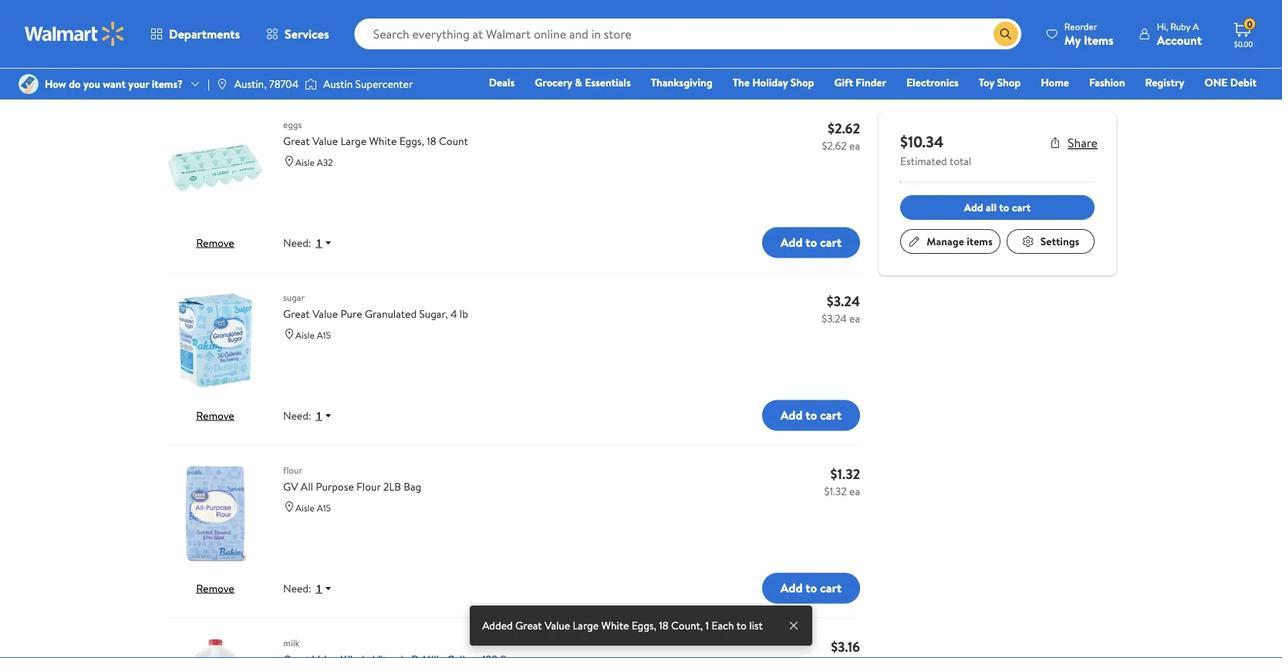 Task type: vqa. For each thing, say whether or not it's contained in the screenshot.
Health & Wellness's the All
no



Task type: locate. For each thing, give the bounding box(es) containing it.
value inside eggs great value large white eggs, 18 count
[[312, 133, 338, 148]]

2 aisle a15 from the top
[[295, 501, 331, 514]]

0 vertical spatial aisle a15
[[295, 328, 331, 341]]

|
[[208, 76, 210, 91]]

3 add to cart button from the top
[[762, 573, 860, 604]]

1 vertical spatial add to cart
[[781, 407, 842, 424]]

aisle for $1.32
[[295, 501, 315, 514]]

remove for $3.24
[[196, 408, 234, 423]]

you
[[83, 76, 100, 91]]

sugar,
[[419, 306, 448, 321]]

1 remove from the top
[[196, 235, 234, 250]]

0 horizontal spatial  image
[[19, 74, 39, 94]]

cart
[[1012, 200, 1031, 215], [820, 234, 842, 251], [820, 407, 842, 424], [820, 580, 842, 596]]

1 vertical spatial a15
[[317, 501, 331, 514]]

add to cart button up the $3.24 $3.24 ea
[[762, 227, 860, 258]]

2 add to cart from the top
[[781, 407, 842, 424]]

cart up the $3.24 $3.24 ea
[[820, 234, 842, 251]]

0 horizontal spatial white
[[369, 133, 397, 148]]

a15 for $1.32
[[317, 501, 331, 514]]

2 ea from the top
[[849, 310, 860, 325]]

eggs, left count
[[399, 133, 424, 148]]

1 vertical spatial white
[[601, 618, 629, 633]]

 image for how do you want your items?
[[19, 74, 39, 94]]

1 horizontal spatial shop
[[997, 75, 1021, 90]]

manage items button
[[900, 229, 1001, 254]]

0 horizontal spatial large
[[341, 133, 367, 148]]

cart up $3.16
[[820, 580, 842, 596]]

 image right 78704
[[305, 76, 317, 92]]

2 vertical spatial remove button
[[196, 580, 234, 595]]

aisle left "a32"
[[295, 155, 315, 168]]

2 need: from the top
[[283, 408, 311, 423]]

great down the eggs
[[283, 133, 310, 148]]

aisle a15 down all in the left bottom of the page
[[295, 501, 331, 514]]

shop right holiday
[[791, 75, 814, 90]]

need: up sugar
[[283, 235, 311, 250]]

large
[[341, 133, 367, 148], [573, 618, 599, 633]]

18 left count
[[427, 133, 436, 148]]

0 vertical spatial add to cart button
[[762, 227, 860, 258]]

toy
[[979, 75, 995, 90]]

0 vertical spatial your
[[238, 10, 259, 25]]

1 vertical spatial your
[[128, 76, 149, 91]]

hi, ruby a account
[[1157, 20, 1202, 48]]

1 vertical spatial list
[[499, 40, 515, 57]]

manage items
[[927, 234, 993, 249]]

1 aisle a15 from the top
[[295, 328, 331, 341]]

settings button
[[1007, 229, 1095, 254]]

ea inside the $1.32 $1.32 ea
[[849, 483, 860, 498]]

aisle a15
[[295, 328, 331, 341], [295, 501, 331, 514]]

 image
[[19, 74, 39, 94], [305, 76, 317, 92]]

aisle for $2.62
[[295, 155, 315, 168]]

your right want
[[128, 76, 149, 91]]

value up "a32"
[[312, 133, 338, 148]]

aisle a15 down sugar
[[295, 328, 331, 341]]

settings
[[1040, 234, 1080, 249]]

cart up the $1.32 $1.32 ea
[[820, 407, 842, 424]]

enter an item, like "milk" or "coffee".
[[166, 74, 309, 87]]

one debit walmart+
[[1205, 75, 1257, 111]]

value for $2.62
[[312, 133, 338, 148]]

add to cart up the $1.32 $1.32 ea
[[781, 407, 842, 424]]

1 horizontal spatial large
[[573, 618, 599, 633]]

1 inside popup button
[[316, 582, 322, 594]]

cart for $1.32
[[820, 580, 842, 596]]

count
[[439, 133, 468, 148]]

1 vertical spatial an
[[190, 74, 199, 87]]

home
[[1041, 75, 1069, 90]]

1 aisle from the top
[[295, 155, 315, 168]]

white down supercenter
[[369, 133, 397, 148]]

1 vertical spatial great
[[283, 306, 310, 321]]

the holiday shop
[[733, 75, 814, 90]]

remove button for $2.62
[[196, 235, 234, 250]]

white for count
[[369, 133, 397, 148]]

$0.00
[[1234, 39, 1253, 49]]

shop right toy
[[997, 75, 1021, 90]]

2 a15 from the top
[[317, 501, 331, 514]]

0 vertical spatial value
[[312, 133, 338, 148]]

0 vertical spatial large
[[341, 133, 367, 148]]

ea
[[849, 138, 860, 153], [849, 310, 860, 325], [849, 483, 860, 498]]

white inside eggs great value large white eggs, 18 count
[[369, 133, 397, 148]]

list right each
[[749, 618, 763, 633]]

1 horizontal spatial list
[[499, 40, 515, 57]]

1 horizontal spatial 18
[[659, 618, 669, 633]]

your
[[238, 10, 259, 25], [128, 76, 149, 91]]

add to cart for $3.24
[[781, 407, 842, 424]]

close image
[[788, 620, 800, 632]]

2 vertical spatial aisle
[[295, 501, 315, 514]]

2 vertical spatial need:
[[283, 581, 311, 596]]

great for $2.62
[[283, 133, 310, 148]]

items
[[967, 234, 993, 249]]

3 remove button from the top
[[196, 580, 234, 595]]

3 need: from the top
[[283, 581, 311, 596]]

2 vertical spatial add to cart button
[[762, 573, 860, 604]]

0 vertical spatial add to cart
[[781, 234, 842, 251]]

 image for austin supercenter
[[305, 76, 317, 92]]

1 vertical spatial value
[[312, 306, 338, 321]]

add to cart button for $2.62
[[762, 227, 860, 258]]

need: up milk
[[283, 581, 311, 596]]

aisle down sugar
[[295, 328, 315, 341]]

0 horizontal spatial list
[[262, 10, 276, 25]]

1 vertical spatial remove
[[196, 408, 234, 423]]

gv
[[283, 479, 298, 494]]

add to cart for $1.32
[[781, 580, 842, 596]]

your right item
[[238, 10, 259, 25]]

0 horizontal spatial your
[[128, 76, 149, 91]]

value left pure
[[312, 306, 338, 321]]

0 horizontal spatial 18
[[427, 133, 436, 148]]

1 vertical spatial aisle
[[295, 328, 315, 341]]

large inside eggs great value large white eggs, 18 count
[[341, 133, 367, 148]]

1 remove button from the top
[[196, 235, 234, 250]]

3 ea from the top
[[849, 483, 860, 498]]

1 vertical spatial large
[[573, 618, 599, 633]]

18 inside eggs great value large white eggs, 18 count
[[427, 133, 436, 148]]

0 vertical spatial eggs,
[[399, 133, 424, 148]]

 image left 'how'
[[19, 74, 39, 94]]

1 ea from the top
[[849, 138, 860, 153]]

2 add to cart button from the top
[[762, 400, 860, 431]]

aisle a15 for $3.24
[[295, 328, 331, 341]]

0 vertical spatial white
[[369, 133, 397, 148]]

18
[[427, 133, 436, 148], [659, 618, 669, 633]]

2 remove from the top
[[196, 408, 234, 423]]

1 horizontal spatial eggs,
[[632, 618, 656, 633]]

78704
[[269, 76, 299, 91]]

austin,
[[234, 76, 267, 91]]

2 vertical spatial great
[[515, 618, 542, 633]]

1 vertical spatial 1 button
[[311, 408, 339, 422]]

items?
[[152, 76, 183, 91]]

your for list
[[238, 10, 259, 25]]

2 1 button from the top
[[311, 408, 339, 422]]

an left item
[[188, 10, 199, 25]]

3 aisle from the top
[[295, 501, 315, 514]]

add to cart button for $1.32
[[762, 573, 860, 604]]

eggs, for count,
[[632, 618, 656, 633]]

great right the added
[[515, 618, 542, 633]]

3 add to cart from the top
[[781, 580, 842, 596]]

2 aisle from the top
[[295, 328, 315, 341]]

aisle a32
[[295, 155, 333, 168]]

ea for $3.24
[[849, 310, 860, 325]]

18 left count,
[[659, 618, 669, 633]]

thanksgiving
[[651, 75, 713, 90]]

grocery & essentials link
[[528, 74, 638, 91]]

add to cart
[[781, 234, 842, 251], [781, 407, 842, 424], [781, 580, 842, 596]]

grocery
[[535, 75, 572, 90]]

gift finder link
[[827, 74, 893, 91]]

a
[[1193, 20, 1199, 33]]

0 horizontal spatial shop
[[791, 75, 814, 90]]

add to cart button up the $1.32 $1.32 ea
[[762, 400, 860, 431]]

1 a15 from the top
[[317, 328, 331, 341]]

ea inside the $3.24 $3.24 ea
[[849, 310, 860, 325]]

reorder my items
[[1064, 20, 1114, 48]]

services button
[[253, 15, 342, 52]]

2 vertical spatial list
[[749, 618, 763, 633]]

aisle down all in the left bottom of the page
[[295, 501, 315, 514]]

great down sugar
[[283, 306, 310, 321]]

add to list button
[[441, 33, 533, 64]]

"coffee".
[[276, 74, 309, 87]]

want
[[103, 76, 126, 91]]

white
[[369, 133, 397, 148], [601, 618, 629, 633]]

0 vertical spatial need:
[[283, 235, 311, 250]]

2 shop from the left
[[997, 75, 1021, 90]]

eggs great value large white eggs, 18 count
[[283, 118, 468, 148]]

"milk"
[[240, 74, 263, 87]]

austin, 78704
[[234, 76, 299, 91]]

remove for $2.62
[[196, 235, 234, 250]]

3 remove from the top
[[196, 580, 234, 595]]

remove button for $3.24
[[196, 408, 234, 423]]

registry link
[[1138, 74, 1191, 91]]

the holiday shop link
[[726, 74, 821, 91]]

0 vertical spatial ea
[[849, 138, 860, 153]]

value
[[312, 133, 338, 148], [312, 306, 338, 321], [545, 618, 570, 633]]

add to cart button for $3.24
[[762, 400, 860, 431]]

how
[[45, 76, 66, 91]]

0
[[1247, 18, 1253, 31]]

1 add to cart from the top
[[781, 234, 842, 251]]

a15 down purpose
[[317, 501, 331, 514]]

great
[[283, 133, 310, 148], [283, 306, 310, 321], [515, 618, 542, 633]]

 image
[[216, 78, 228, 90]]

white left count,
[[601, 618, 629, 633]]

remove
[[196, 235, 234, 250], [196, 408, 234, 423], [196, 580, 234, 595]]

manage
[[927, 234, 964, 249]]

1 1 button from the top
[[311, 235, 339, 250]]

ea inside $2.62 $2.62 ea
[[849, 138, 860, 153]]

count,
[[671, 618, 703, 633]]

purpose
[[316, 479, 354, 494]]

0 vertical spatial 1 button
[[311, 235, 339, 250]]

list up the add an item to your list text field
[[262, 10, 276, 25]]

need: up flour at the left bottom of page
[[283, 408, 311, 423]]

0 vertical spatial remove button
[[196, 235, 234, 250]]

add all to cart
[[964, 200, 1031, 215]]

1 vertical spatial add to cart button
[[762, 400, 860, 431]]

2lb
[[383, 479, 401, 494]]

$3.24
[[827, 291, 860, 310], [822, 310, 847, 325]]

1 horizontal spatial your
[[238, 10, 259, 25]]

a15
[[317, 328, 331, 341], [317, 501, 331, 514]]

1 vertical spatial 18
[[659, 618, 669, 633]]

an left |
[[190, 74, 199, 87]]

1 vertical spatial aisle a15
[[295, 501, 331, 514]]

1 vertical spatial need:
[[283, 408, 311, 423]]

1 horizontal spatial  image
[[305, 76, 317, 92]]

eggs, left count,
[[632, 618, 656, 633]]

0 vertical spatial a15
[[317, 328, 331, 341]]

add an item to your list
[[166, 10, 276, 25]]

0 vertical spatial list
[[262, 10, 276, 25]]

add
[[166, 10, 185, 25], [459, 40, 481, 57], [964, 200, 983, 215], [781, 234, 803, 251], [781, 407, 803, 424], [781, 580, 803, 596]]

0 vertical spatial great
[[283, 133, 310, 148]]

great value pure granulated sugar, 4 lb link
[[283, 306, 802, 322]]

$3.24 $3.24 ea
[[822, 291, 860, 325]]

to
[[226, 10, 236, 25], [484, 40, 496, 57], [999, 200, 1009, 215], [806, 234, 817, 251], [806, 407, 817, 424], [806, 580, 817, 596], [737, 618, 747, 633]]

great inside eggs great value large white eggs, 18 count
[[283, 133, 310, 148]]

1 need: from the top
[[283, 235, 311, 250]]

great inside sugar great value pure granulated sugar, 4 lb
[[283, 306, 310, 321]]

add to cart up close image
[[781, 580, 842, 596]]

0 horizontal spatial eggs,
[[399, 133, 424, 148]]

2 vertical spatial add to cart
[[781, 580, 842, 596]]

1 horizontal spatial white
[[601, 618, 629, 633]]

list up deals
[[499, 40, 515, 57]]

add to cart button up close image
[[762, 573, 860, 604]]

walmart image
[[25, 22, 125, 46]]

item,
[[202, 74, 222, 87]]

0 vertical spatial remove
[[196, 235, 234, 250]]

value right the added
[[545, 618, 570, 633]]

eggs, inside eggs great value large white eggs, 18 count
[[399, 133, 424, 148]]

1 vertical spatial ea
[[849, 310, 860, 325]]

essentials
[[585, 75, 631, 90]]

1 add to cart button from the top
[[762, 227, 860, 258]]

cart for $2.62
[[820, 234, 842, 251]]

$2.62 $2.62 ea
[[822, 118, 860, 153]]

1 button
[[311, 235, 339, 250], [311, 408, 339, 422]]

2 vertical spatial ea
[[849, 483, 860, 498]]

0 vertical spatial an
[[188, 10, 199, 25]]

1
[[316, 236, 322, 249], [316, 409, 322, 422], [316, 582, 322, 594], [706, 618, 709, 633]]

eggs,
[[399, 133, 424, 148], [632, 618, 656, 633]]

1 vertical spatial eggs,
[[632, 618, 656, 633]]

2 vertical spatial remove
[[196, 580, 234, 595]]

need: for $3.24
[[283, 408, 311, 423]]

0 vertical spatial aisle
[[295, 155, 315, 168]]

0 vertical spatial 18
[[427, 133, 436, 148]]

add to cart up the $3.24 $3.24 ea
[[781, 234, 842, 251]]

a15 down sugar great value pure granulated sugar, 4 lb
[[317, 328, 331, 341]]

value inside sugar great value pure granulated sugar, 4 lb
[[312, 306, 338, 321]]

share
[[1068, 134, 1098, 151]]

1 vertical spatial remove button
[[196, 408, 234, 423]]

2 remove button from the top
[[196, 408, 234, 423]]



Task type: describe. For each thing, give the bounding box(es) containing it.
an for enter
[[190, 74, 199, 87]]

thanksgiving link
[[644, 74, 720, 91]]

cart right all
[[1012, 200, 1031, 215]]

1 for $1.32
[[316, 582, 322, 594]]

added great value large white eggs, 18 count, 1 each to list
[[482, 618, 763, 633]]

how do you want your items?
[[45, 76, 183, 91]]

granulated
[[365, 306, 417, 321]]

aisle a15 for $1.32
[[295, 501, 331, 514]]

estimated
[[900, 154, 947, 169]]

eggs, for count
[[399, 133, 424, 148]]

ea for $2.62
[[849, 138, 860, 153]]

flour gv all purpose flour 2lb bag
[[283, 463, 421, 494]]

your for items?
[[128, 76, 149, 91]]

Walmart Site-Wide search field
[[355, 19, 1021, 49]]

do
[[69, 76, 81, 91]]

hi,
[[1157, 20, 1168, 33]]

item
[[202, 10, 223, 25]]

departments
[[169, 25, 240, 42]]

2 horizontal spatial list
[[749, 618, 763, 633]]

Add an item to your list text field
[[166, 28, 428, 71]]

registry
[[1145, 75, 1184, 90]]

finder
[[856, 75, 886, 90]]

shop inside 'link'
[[997, 75, 1021, 90]]

add to list
[[459, 40, 515, 57]]

1 shop from the left
[[791, 75, 814, 90]]

large for eggs
[[341, 133, 367, 148]]

electronics link
[[899, 74, 966, 91]]

supercenter
[[355, 76, 413, 91]]

an for add
[[188, 10, 199, 25]]

1 button for $3.24
[[311, 408, 339, 422]]

$10.34 estimated total
[[900, 130, 971, 169]]

18 for count,
[[659, 618, 669, 633]]

flour
[[356, 479, 381, 494]]

reorder
[[1064, 20, 1097, 33]]

great value large white eggs, 18 count link
[[283, 133, 802, 149]]

$10.34
[[900, 130, 944, 152]]

all
[[301, 479, 313, 494]]

1 for $3.24
[[316, 409, 322, 422]]

services
[[285, 25, 329, 42]]

the
[[733, 75, 750, 90]]

1 button for $2.62
[[311, 235, 339, 250]]

all
[[986, 200, 997, 215]]

austin
[[323, 76, 353, 91]]

$3.16
[[831, 637, 860, 656]]

each
[[712, 618, 734, 633]]

share button
[[1049, 134, 1098, 151]]

account
[[1157, 31, 1202, 48]]

a32
[[317, 155, 333, 168]]

1 button
[[311, 581, 339, 595]]

1 for $2.62
[[316, 236, 322, 249]]

debit
[[1230, 75, 1257, 90]]

added
[[482, 618, 513, 633]]

like
[[224, 74, 238, 87]]

holiday
[[752, 75, 788, 90]]

toy shop
[[979, 75, 1021, 90]]

deals
[[489, 75, 515, 90]]

walmart+
[[1211, 96, 1257, 111]]

sugar great value pure granulated sugar, 4 lb
[[283, 290, 468, 321]]

&
[[575, 75, 582, 90]]

electronics
[[906, 75, 959, 90]]

total
[[950, 154, 971, 169]]

ea for $1.32
[[849, 483, 860, 498]]

departments button
[[137, 15, 253, 52]]

gift
[[834, 75, 853, 90]]

need: for $1.32
[[283, 581, 311, 596]]

one debit link
[[1198, 74, 1264, 91]]

my
[[1064, 31, 1081, 48]]

pure
[[341, 306, 362, 321]]

add all to cart button
[[900, 195, 1095, 220]]

walmart+ link
[[1204, 96, 1264, 112]]

2 vertical spatial value
[[545, 618, 570, 633]]

$1.32 $1.32 ea
[[824, 464, 860, 498]]

remove for $1.32
[[196, 580, 234, 595]]

bag
[[404, 479, 421, 494]]

one
[[1205, 75, 1228, 90]]

a15 for $3.24
[[317, 328, 331, 341]]

Search search field
[[355, 19, 1021, 49]]

aisle for $3.24
[[295, 328, 315, 341]]

toy shop link
[[972, 74, 1028, 91]]

flour
[[283, 463, 302, 476]]

list inside add to list button
[[499, 40, 515, 57]]

enter
[[166, 74, 188, 87]]

ruby
[[1170, 20, 1191, 33]]

or
[[265, 74, 273, 87]]

add to cart for $2.62
[[781, 234, 842, 251]]

fashion
[[1089, 75, 1125, 90]]

sugar
[[283, 290, 305, 303]]

search icon image
[[1000, 28, 1012, 40]]

grocery & essentials
[[535, 75, 631, 90]]

value for $3.24
[[312, 306, 338, 321]]

need: for $2.62
[[283, 235, 311, 250]]

austin supercenter
[[323, 76, 413, 91]]

remove button for $1.32
[[196, 580, 234, 595]]

white for count,
[[601, 618, 629, 633]]

18 for count
[[427, 133, 436, 148]]

large for added
[[573, 618, 599, 633]]

cart for $3.24
[[820, 407, 842, 424]]

items
[[1084, 31, 1114, 48]]

deals link
[[482, 74, 522, 91]]

gift finder
[[834, 75, 886, 90]]

great for $3.24
[[283, 306, 310, 321]]

gv all purpose flour 2lb bag link
[[283, 479, 802, 495]]



